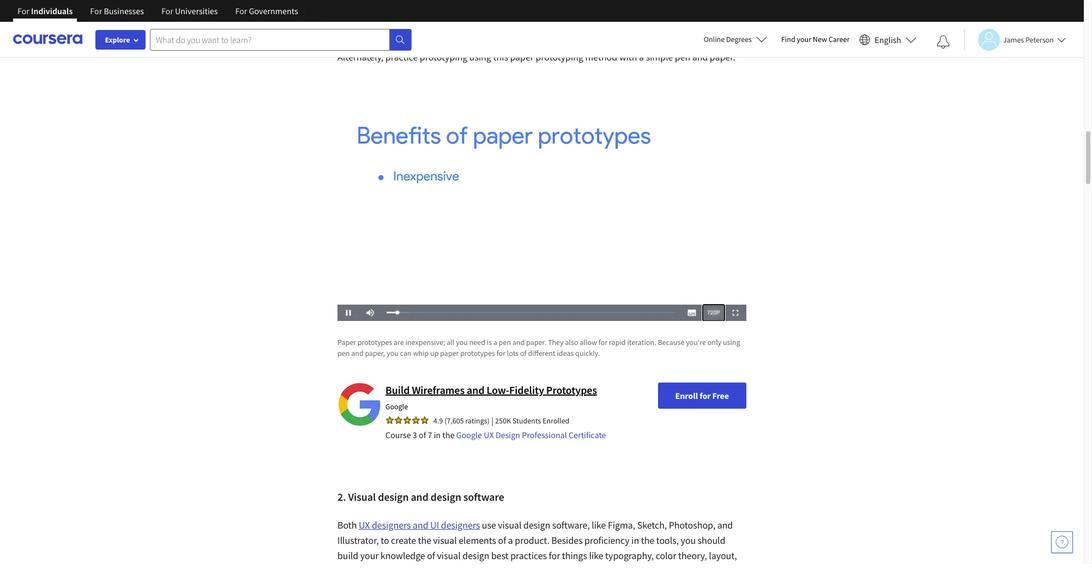 Task type: vqa. For each thing, say whether or not it's contained in the screenshot.
'Alternately,'
yes



Task type: describe. For each thing, give the bounding box(es) containing it.
and inside build wireframes and low-fidelity prototypes google
[[467, 384, 485, 397]]

What do you want to learn? text field
[[150, 29, 390, 50]]

for for businesses
[[90, 5, 102, 16]]

wireframes
[[412, 384, 465, 397]]

photoshop,
[[669, 519, 716, 532]]

prototypes
[[547, 384, 597, 397]]

practice
[[386, 51, 418, 63]]

banner navigation
[[9, 0, 307, 30]]

different
[[528, 349, 556, 358]]

for left lots
[[497, 349, 506, 358]]

software
[[464, 490, 505, 504]]

1 prototyping from the left
[[420, 51, 468, 63]]

0 horizontal spatial ux
[[359, 519, 370, 532]]

720p button
[[703, 305, 725, 321]]

english button
[[856, 22, 922, 57]]

0 vertical spatial like
[[592, 519, 606, 532]]

all
[[447, 338, 455, 347]]

2 prototyping from the left
[[536, 51, 584, 63]]

in inside use visual design software, like figma, sketch, photoshop, and illustrator, to create the visual elements of a product. besides proficiency in the tools, you should build your knowledge of visual design best practices for things like typography, color theory, layou
[[632, 535, 640, 547]]

of right 3
[[419, 430, 426, 441]]

|
[[492, 416, 494, 427]]

low-
[[487, 384, 510, 397]]

enroll for free button
[[658, 383, 747, 409]]

method
[[586, 51, 618, 63]]

this
[[494, 51, 509, 63]]

ux designers and ui designers link
[[359, 519, 480, 532]]

0 horizontal spatial in
[[434, 430, 441, 441]]

0 vertical spatial paper.
[[710, 51, 736, 63]]

video player region
[[338, 91, 747, 321]]

1 horizontal spatial the
[[443, 430, 455, 441]]

inexpensive;
[[406, 338, 445, 347]]

practices
[[511, 550, 547, 562]]

can
[[400, 349, 412, 358]]

universities
[[175, 5, 218, 16]]

and inside use visual design software, like figma, sketch, photoshop, and illustrator, to create the visual elements of a product. besides proficiency in the tools, you should build your knowledge of visual design best practices for things like typography, color theory, layou
[[718, 519, 733, 532]]

certificate
[[569, 430, 607, 441]]

color
[[656, 550, 677, 562]]

things
[[562, 550, 588, 562]]

0 horizontal spatial using
[[470, 51, 492, 63]]

of up best
[[498, 535, 507, 547]]

for businesses
[[90, 5, 144, 16]]

james peterson
[[1004, 35, 1055, 44]]

proficiency
[[585, 535, 630, 547]]

of inside paper prototypes are inexpensive; all you need is a pen and paper. they also allow for rapid iteration. because you're only using pen and paper, you can whip up paper prototypes for lots of different ideas quickly.
[[521, 349, 527, 358]]

governments
[[249, 5, 298, 16]]

paper. inside paper prototypes are inexpensive; all you need is a pen and paper. they also allow for rapid iteration. because you're only using pen and paper, you can whip up paper prototypes for lots of different ideas quickly.
[[527, 338, 547, 347]]

paper inside paper prototypes are inexpensive; all you need is a pen and paper. they also allow for rapid iteration. because you're only using pen and paper, you can whip up paper prototypes for lots of different ideas quickly.
[[440, 349, 459, 358]]

using inside paper prototypes are inexpensive; all you need is a pen and paper. they also allow for rapid iteration. because you're only using pen and paper, you can whip up paper prototypes for lots of different ideas quickly.
[[723, 338, 741, 347]]

of right 'knowledge'
[[427, 550, 435, 562]]

2 filled star image from the left
[[394, 416, 403, 425]]

visual
[[348, 490, 376, 504]]

use
[[482, 519, 496, 532]]

find your new career
[[782, 34, 850, 44]]

4.9
[[434, 416, 443, 426]]

0 vertical spatial pen
[[675, 51, 691, 63]]

0 vertical spatial you
[[456, 338, 468, 347]]

and left ui
[[413, 519, 429, 532]]

0 vertical spatial paper
[[510, 51, 534, 63]]

course 3 of 7 in the google ux design professional certificate
[[386, 430, 607, 441]]

1 horizontal spatial your
[[797, 34, 812, 44]]

explore button
[[95, 30, 146, 50]]

google link
[[386, 402, 408, 412]]

with
[[620, 51, 638, 63]]

for inside button
[[700, 391, 711, 402]]

create
[[391, 535, 416, 547]]

theory,
[[679, 550, 708, 562]]

build
[[386, 384, 410, 397]]

quickly.
[[576, 349, 600, 358]]

design up ui
[[431, 490, 462, 504]]

7
[[428, 430, 432, 441]]

english
[[875, 34, 902, 45]]

2. visual design and design software
[[338, 490, 505, 504]]

are
[[394, 338, 404, 347]]

career
[[829, 34, 850, 44]]

ui
[[431, 519, 439, 532]]

james peterson button
[[965, 29, 1067, 50]]

to
[[381, 535, 389, 547]]

course
[[386, 430, 411, 441]]

tools,
[[657, 535, 679, 547]]

enroll
[[676, 391, 698, 402]]

2.
[[338, 490, 346, 504]]

software,
[[553, 519, 590, 532]]

lots
[[507, 349, 519, 358]]

simple
[[646, 51, 673, 63]]

paper
[[338, 338, 356, 347]]

0 vertical spatial a
[[639, 51, 644, 63]]

find
[[782, 34, 796, 44]]

product.
[[515, 535, 550, 547]]

online
[[704, 34, 725, 44]]

3 filled star image from the left
[[421, 416, 429, 425]]

elements
[[459, 535, 497, 547]]

1 vertical spatial visual
[[434, 535, 457, 547]]



Task type: locate. For each thing, give the bounding box(es) containing it.
(7,605
[[445, 416, 464, 426]]

for universities
[[161, 5, 218, 16]]

find your new career link
[[776, 33, 856, 46]]

prototyping left "method"
[[536, 51, 584, 63]]

for for governments
[[235, 5, 247, 16]]

google inside build wireframes and low-fidelity prototypes google
[[386, 402, 408, 412]]

ideas
[[557, 349, 574, 358]]

prototypes
[[358, 338, 392, 347], [461, 349, 495, 358]]

a inside use visual design software, like figma, sketch, photoshop, and illustrator, to create the visual elements of a product. besides proficiency in the tools, you should build your knowledge of visual design best practices for things like typography, color theory, layou
[[508, 535, 513, 547]]

in right the '7'
[[434, 430, 441, 441]]

a right "with"
[[639, 51, 644, 63]]

visual right the "use"
[[498, 519, 522, 532]]

the down sketch,
[[641, 535, 655, 547]]

0 vertical spatial ux
[[484, 430, 494, 441]]

help center image
[[1056, 536, 1069, 549]]

4.9 (7,605 ratings) | 250k students enrolled
[[434, 416, 570, 427]]

fidelity
[[510, 384, 545, 397]]

up
[[431, 349, 439, 358]]

for governments
[[235, 5, 298, 16]]

and down 'paper'
[[351, 349, 364, 358]]

google image
[[338, 383, 381, 427]]

you
[[456, 338, 468, 347], [387, 349, 399, 358], [681, 535, 696, 547]]

1 vertical spatial like
[[590, 550, 604, 562]]

google down build
[[386, 402, 408, 412]]

for inside use visual design software, like figma, sketch, photoshop, and illustrator, to create the visual elements of a product. besides proficiency in the tools, you should build your knowledge of visual design best practices for things like typography, color theory, layou
[[549, 550, 561, 562]]

enrolled
[[543, 416, 570, 426]]

google down 'ratings)'
[[457, 430, 482, 441]]

show notifications image
[[937, 35, 950, 49]]

1 vertical spatial prototypes
[[461, 349, 495, 358]]

2 horizontal spatial you
[[681, 535, 696, 547]]

1 vertical spatial in
[[632, 535, 640, 547]]

and left low-
[[467, 384, 485, 397]]

2 designers from the left
[[441, 519, 480, 532]]

individuals
[[31, 5, 73, 16]]

designers up elements
[[441, 519, 480, 532]]

allow
[[580, 338, 597, 347]]

best
[[492, 550, 509, 562]]

and up ux designers and ui designers link
[[411, 490, 429, 504]]

1 vertical spatial ux
[[359, 519, 370, 532]]

2 for from the left
[[90, 5, 102, 16]]

a right is
[[494, 338, 498, 347]]

filled star image up 3
[[412, 416, 421, 425]]

online degrees button
[[695, 27, 776, 51]]

for left free
[[700, 391, 711, 402]]

use visual design software, like figma, sketch, photoshop, and illustrator, to create the visual elements of a product. besides proficiency in the tools, you should build your knowledge of visual design best practices for things like typography, color theory, layou
[[338, 519, 738, 565]]

720p
[[708, 310, 721, 316]]

1 horizontal spatial in
[[632, 535, 640, 547]]

businesses
[[104, 5, 144, 16]]

1 horizontal spatial pen
[[499, 338, 511, 347]]

visual
[[498, 519, 522, 532], [434, 535, 457, 547], [437, 550, 461, 562]]

typography,
[[606, 550, 654, 562]]

designers
[[372, 519, 411, 532], [441, 519, 480, 532]]

1 horizontal spatial a
[[508, 535, 513, 547]]

your down illustrator,
[[361, 550, 379, 562]]

of
[[521, 349, 527, 358], [419, 430, 426, 441], [498, 535, 507, 547], [427, 550, 435, 562]]

for left universities
[[161, 5, 173, 16]]

1 horizontal spatial prototypes
[[461, 349, 495, 358]]

your right find
[[797, 34, 812, 44]]

besides
[[552, 535, 583, 547]]

for
[[17, 5, 29, 16], [90, 5, 102, 16], [161, 5, 173, 16], [235, 5, 247, 16]]

degrees
[[727, 34, 752, 44]]

1 horizontal spatial paper.
[[710, 51, 736, 63]]

0 vertical spatial using
[[470, 51, 492, 63]]

for left individuals
[[17, 5, 29, 16]]

you down the are
[[387, 349, 399, 358]]

0 vertical spatial prototypes
[[358, 338, 392, 347]]

the down (7,605 on the bottom left of the page
[[443, 430, 455, 441]]

free
[[713, 391, 729, 402]]

new
[[813, 34, 828, 44]]

in up typography,
[[632, 535, 640, 547]]

you inside use visual design software, like figma, sketch, photoshop, and illustrator, to create the visual elements of a product. besides proficiency in the tools, you should build your knowledge of visual design best practices for things like typography, color theory, layou
[[681, 535, 696, 547]]

2 horizontal spatial the
[[641, 535, 655, 547]]

students
[[513, 416, 541, 426]]

is
[[487, 338, 492, 347]]

google for wireframes
[[386, 402, 408, 412]]

paper prototypes are inexpensive; all you need is a pen and paper. they also allow for rapid iteration. because you're only using pen and paper, you can whip up paper prototypes for lots of different ideas quickly.
[[338, 338, 741, 358]]

2 vertical spatial you
[[681, 535, 696, 547]]

they
[[548, 338, 564, 347]]

whip
[[413, 349, 429, 358]]

paper,
[[365, 349, 385, 358]]

1 vertical spatial a
[[494, 338, 498, 347]]

filled star image left 4.9
[[421, 416, 429, 425]]

250k
[[496, 416, 511, 426]]

filled star image down google link
[[403, 416, 412, 425]]

designers up to
[[372, 519, 411, 532]]

1 horizontal spatial google
[[457, 430, 482, 441]]

build wireframes and low-fidelity prototypes link
[[386, 384, 597, 397]]

figma,
[[608, 519, 636, 532]]

3 for from the left
[[161, 5, 173, 16]]

using
[[470, 51, 492, 63], [723, 338, 741, 347]]

iteration.
[[628, 338, 657, 347]]

ratings)
[[466, 416, 490, 426]]

2 vertical spatial visual
[[437, 550, 461, 562]]

prototypes down the need
[[461, 349, 495, 358]]

1 vertical spatial paper
[[440, 349, 459, 358]]

filled star image
[[386, 416, 394, 425], [394, 416, 403, 425]]

1 vertical spatial your
[[361, 550, 379, 562]]

0 horizontal spatial you
[[387, 349, 399, 358]]

0 horizontal spatial prototypes
[[358, 338, 392, 347]]

using left this
[[470, 51, 492, 63]]

you down the photoshop,
[[681, 535, 696, 547]]

google for 3
[[457, 430, 482, 441]]

and up should
[[718, 519, 733, 532]]

0 horizontal spatial paper.
[[527, 338, 547, 347]]

and down online
[[693, 51, 708, 63]]

your inside use visual design software, like figma, sketch, photoshop, and illustrator, to create the visual elements of a product. besides proficiency in the tools, you should build your knowledge of visual design best practices for things like typography, color theory, layou
[[361, 550, 379, 562]]

0 horizontal spatial designers
[[372, 519, 411, 532]]

0 horizontal spatial pen
[[338, 349, 350, 358]]

1 horizontal spatial you
[[456, 338, 468, 347]]

0 horizontal spatial prototyping
[[420, 51, 468, 63]]

you're
[[686, 338, 707, 347]]

2 horizontal spatial pen
[[675, 51, 691, 63]]

prototypes up paper,
[[358, 338, 392, 347]]

None search field
[[150, 29, 412, 50]]

1 horizontal spatial designers
[[441, 519, 480, 532]]

pen down 'paper'
[[338, 349, 350, 358]]

1 vertical spatial pen
[[499, 338, 511, 347]]

4 for from the left
[[235, 5, 247, 16]]

a
[[639, 51, 644, 63], [494, 338, 498, 347], [508, 535, 513, 547]]

sketch,
[[638, 519, 667, 532]]

both ux designers and ui designers
[[338, 519, 480, 532]]

visual down elements
[[437, 550, 461, 562]]

filled star image
[[403, 416, 412, 425], [412, 416, 421, 425], [421, 416, 429, 425]]

explore
[[105, 35, 130, 45]]

paper down all
[[440, 349, 459, 358]]

pen right simple at the top right of page
[[675, 51, 691, 63]]

only
[[708, 338, 722, 347]]

0 horizontal spatial google
[[386, 402, 408, 412]]

for
[[599, 338, 608, 347], [497, 349, 506, 358], [700, 391, 711, 402], [549, 550, 561, 562]]

both
[[338, 519, 357, 532]]

rapid
[[609, 338, 626, 347]]

ux up illustrator,
[[359, 519, 370, 532]]

knowledge
[[381, 550, 425, 562]]

0 horizontal spatial your
[[361, 550, 379, 562]]

because
[[658, 338, 685, 347]]

of right lots
[[521, 349, 527, 358]]

0 vertical spatial visual
[[498, 519, 522, 532]]

the down ux designers and ui designers link
[[418, 535, 432, 547]]

prototyping right practice
[[420, 51, 468, 63]]

0 vertical spatial in
[[434, 430, 441, 441]]

for individuals
[[17, 5, 73, 16]]

for for individuals
[[17, 5, 29, 16]]

2 horizontal spatial a
[[639, 51, 644, 63]]

your
[[797, 34, 812, 44], [361, 550, 379, 562]]

the
[[443, 430, 455, 441], [418, 535, 432, 547], [641, 535, 655, 547]]

coursera image
[[13, 31, 82, 48]]

0 horizontal spatial a
[[494, 338, 498, 347]]

0 horizontal spatial the
[[418, 535, 432, 547]]

visual down ui
[[434, 535, 457, 547]]

for for universities
[[161, 5, 173, 16]]

like down proficiency
[[590, 550, 604, 562]]

for left governments
[[235, 5, 247, 16]]

1 horizontal spatial using
[[723, 338, 741, 347]]

1 horizontal spatial prototyping
[[536, 51, 584, 63]]

3
[[413, 430, 417, 441]]

design up product.
[[524, 519, 551, 532]]

1 filled star image from the left
[[386, 416, 394, 425]]

and up lots
[[513, 338, 525, 347]]

also
[[565, 338, 579, 347]]

1 filled star image from the left
[[403, 416, 412, 425]]

2 vertical spatial pen
[[338, 349, 350, 358]]

1 horizontal spatial paper
[[510, 51, 534, 63]]

1 vertical spatial using
[[723, 338, 741, 347]]

like up proficiency
[[592, 519, 606, 532]]

james
[[1004, 35, 1025, 44]]

should
[[698, 535, 726, 547]]

for left businesses
[[90, 5, 102, 16]]

1 for from the left
[[17, 5, 29, 16]]

for left rapid
[[599, 338, 608, 347]]

1 designers from the left
[[372, 519, 411, 532]]

peterson
[[1026, 35, 1055, 44]]

google
[[386, 402, 408, 412], [457, 430, 482, 441]]

a inside paper prototypes are inexpensive; all you need is a pen and paper. they also allow for rapid iteration. because you're only using pen and paper, you can whip up paper prototypes for lots of different ideas quickly.
[[494, 338, 498, 347]]

1 horizontal spatial ux
[[484, 430, 494, 441]]

enroll for free
[[676, 391, 729, 402]]

0 vertical spatial google
[[386, 402, 408, 412]]

1 vertical spatial google
[[457, 430, 482, 441]]

1 vertical spatial paper.
[[527, 338, 547, 347]]

paper right this
[[510, 51, 534, 63]]

2 filled star image from the left
[[412, 416, 421, 425]]

0 horizontal spatial paper
[[440, 349, 459, 358]]

pen
[[675, 51, 691, 63], [499, 338, 511, 347], [338, 349, 350, 358]]

build
[[338, 550, 359, 562]]

0 vertical spatial your
[[797, 34, 812, 44]]

alternately, practice prototyping using this paper prototyping method with a simple pen and paper.
[[338, 51, 740, 63]]

for down the besides
[[549, 550, 561, 562]]

you right all
[[456, 338, 468, 347]]

using right "only"
[[723, 338, 741, 347]]

design down elements
[[463, 550, 490, 562]]

2 vertical spatial a
[[508, 535, 513, 547]]

a up best
[[508, 535, 513, 547]]

professional
[[522, 430, 567, 441]]

design right visual at the bottom left of the page
[[378, 490, 409, 504]]

pen up lots
[[499, 338, 511, 347]]

ux down |
[[484, 430, 494, 441]]

paper. down online degrees
[[710, 51, 736, 63]]

in
[[434, 430, 441, 441], [632, 535, 640, 547]]

1 vertical spatial you
[[387, 349, 399, 358]]

paper. up the "different"
[[527, 338, 547, 347]]

need
[[470, 338, 486, 347]]

design
[[496, 430, 521, 441]]

alternately,
[[338, 51, 384, 63]]



